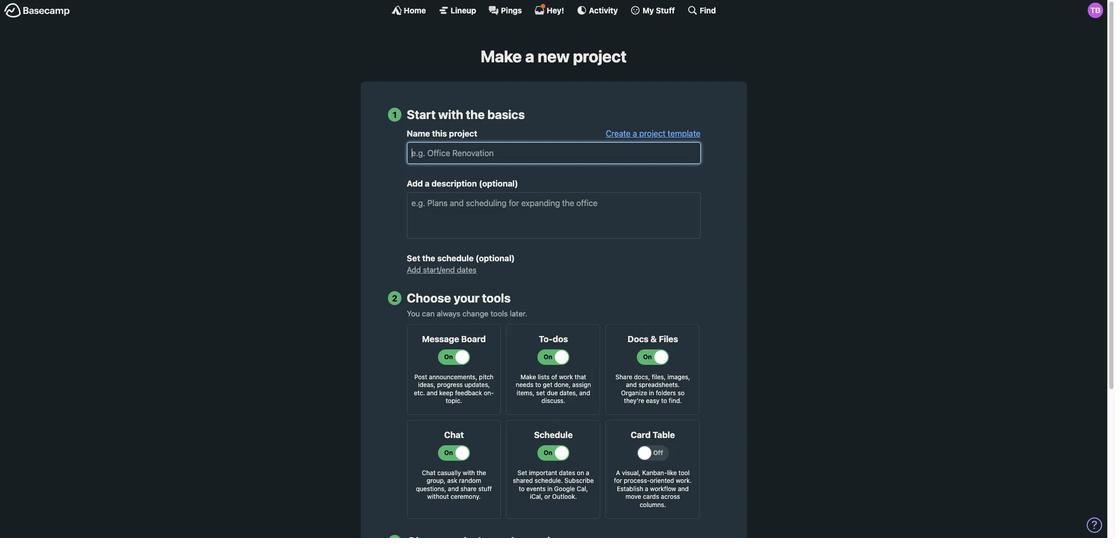 Task type: locate. For each thing, give the bounding box(es) containing it.
with up name this project on the left top of page
[[439, 107, 464, 122]]

0 vertical spatial (optional)
[[479, 179, 518, 188]]

with
[[439, 107, 464, 122], [463, 469, 475, 477]]

make inside make lists of work that needs to get done, assign items, set due dates, and discuss.
[[521, 373, 536, 381]]

1 horizontal spatial chat
[[444, 430, 464, 440]]

a left description
[[425, 179, 430, 188]]

discuss.
[[542, 397, 566, 405]]

project down 'start with the basics' on the top left of page
[[449, 129, 478, 138]]

2 horizontal spatial to
[[662, 397, 668, 405]]

1 vertical spatial the
[[423, 254, 436, 263]]

a for create
[[633, 129, 638, 138]]

tools left later.
[[491, 309, 508, 318]]

2 add from the top
[[407, 265, 421, 274]]

set up shared
[[518, 469, 528, 477]]

casually
[[438, 469, 461, 477]]

0 horizontal spatial to
[[519, 485, 525, 493]]

share
[[616, 373, 633, 381]]

make up needs
[[521, 373, 536, 381]]

with inside chat casually with the group, ask random questions, and share stuff without ceremony.
[[463, 469, 475, 477]]

docs & files
[[628, 334, 679, 344]]

set inside set the schedule (optional) add start/end dates
[[407, 254, 421, 263]]

tool
[[679, 469, 690, 477]]

1 vertical spatial in
[[548, 485, 553, 493]]

a for add
[[425, 179, 430, 188]]

and inside 'share docs, files, images, and spreadsheets. organize in folders so they're easy to find.'
[[626, 381, 637, 389]]

set inside set important dates on a shared schedule. subscribe to events in google cal, ical, or outlook.
[[518, 469, 528, 477]]

0 horizontal spatial set
[[407, 254, 421, 263]]

and down "assign"
[[580, 389, 591, 397]]

with up random
[[463, 469, 475, 477]]

2 vertical spatial the
[[477, 469, 486, 477]]

without
[[428, 493, 449, 501]]

chat up group, in the left of the page
[[422, 469, 436, 477]]

2 vertical spatial to
[[519, 485, 525, 493]]

and down the ideas,
[[427, 389, 438, 397]]

the
[[466, 107, 485, 122], [423, 254, 436, 263], [477, 469, 486, 477]]

make for make lists of work that needs to get done, assign items, set due dates, and discuss.
[[521, 373, 536, 381]]

1 horizontal spatial dates
[[559, 469, 576, 477]]

or
[[545, 493, 551, 501]]

table
[[653, 430, 675, 440]]

a visual, kanban-like tool for process-oriented work. establish a workflow and move cards across columns.
[[614, 469, 692, 509]]

and down "ask" at the bottom left
[[448, 485, 459, 493]]

(optional) inside set the schedule (optional) add start/end dates
[[476, 254, 515, 263]]

message board
[[422, 334, 486, 344]]

to up set
[[536, 381, 541, 389]]

a left 'new'
[[526, 46, 535, 66]]

2
[[392, 293, 398, 303]]

and
[[626, 381, 637, 389], [427, 389, 438, 397], [580, 389, 591, 397], [448, 485, 459, 493], [678, 485, 689, 493]]

1 horizontal spatial set
[[518, 469, 528, 477]]

hey! button
[[535, 4, 565, 15]]

and inside make lists of work that needs to get done, assign items, set due dates, and discuss.
[[580, 389, 591, 397]]

to
[[536, 381, 541, 389], [662, 397, 668, 405], [519, 485, 525, 493]]

you can always change tools later.
[[407, 309, 528, 318]]

docs
[[628, 334, 649, 344]]

dates inside set important dates on a shared schedule. subscribe to events in google cal, ical, or outlook.
[[559, 469, 576, 477]]

oriented
[[650, 477, 675, 485]]

dates down schedule at the left of page
[[457, 265, 477, 274]]

0 vertical spatial to
[[536, 381, 541, 389]]

the up start/end
[[423, 254, 436, 263]]

tools
[[482, 291, 511, 305], [491, 309, 508, 318]]

project
[[573, 46, 627, 66], [449, 129, 478, 138], [640, 129, 666, 138]]

items,
[[517, 389, 535, 397]]

dates
[[457, 265, 477, 274], [559, 469, 576, 477]]

group,
[[427, 477, 446, 485]]

Add a description (optional) text field
[[407, 192, 701, 239]]

and down work.
[[678, 485, 689, 493]]

spreadsheets.
[[639, 381, 680, 389]]

0 vertical spatial dates
[[457, 265, 477, 274]]

make a new project
[[481, 46, 627, 66]]

1 vertical spatial dates
[[559, 469, 576, 477]]

chat down topic.
[[444, 430, 464, 440]]

in inside 'share docs, files, images, and spreadsheets. organize in folders so they're easy to find.'
[[649, 389, 655, 397]]

(optional) for set the schedule (optional) add start/end dates
[[476, 254, 515, 263]]

make down pings popup button
[[481, 46, 522, 66]]

work.
[[676, 477, 692, 485]]

my stuff
[[643, 5, 675, 15]]

card table
[[631, 430, 675, 440]]

switch accounts image
[[4, 3, 70, 19]]

in down schedule. on the bottom of page
[[548, 485, 553, 493]]

subscribe
[[565, 477, 594, 485]]

0 vertical spatial set
[[407, 254, 421, 263]]

0 horizontal spatial project
[[449, 129, 478, 138]]

the inside chat casually with the group, ask random questions, and share stuff without ceremony.
[[477, 469, 486, 477]]

Name this project text field
[[407, 142, 701, 164]]

ceremony.
[[451, 493, 481, 501]]

(optional)
[[479, 179, 518, 188], [476, 254, 515, 263]]

to down shared
[[519, 485, 525, 493]]

make for make a new project
[[481, 46, 522, 66]]

add left start/end
[[407, 265, 421, 274]]

later.
[[510, 309, 528, 318]]

0 vertical spatial add
[[407, 179, 423, 188]]

ical,
[[530, 493, 543, 501]]

chat for chat casually with the group, ask random questions, and share stuff without ceremony.
[[422, 469, 436, 477]]

find button
[[688, 5, 716, 15]]

message
[[422, 334, 460, 344]]

project for create a project template
[[640, 129, 666, 138]]

in up easy
[[649, 389, 655, 397]]

a
[[526, 46, 535, 66], [633, 129, 638, 138], [425, 179, 430, 188], [586, 469, 590, 477], [645, 485, 649, 493]]

in
[[649, 389, 655, 397], [548, 485, 553, 493]]

so
[[678, 389, 685, 397]]

make
[[481, 46, 522, 66], [521, 373, 536, 381]]

1 vertical spatial with
[[463, 469, 475, 477]]

1 vertical spatial set
[[518, 469, 528, 477]]

the left basics on the top left
[[466, 107, 485, 122]]

ask
[[448, 477, 458, 485]]

0 horizontal spatial chat
[[422, 469, 436, 477]]

0 vertical spatial in
[[649, 389, 655, 397]]

can
[[422, 309, 435, 318]]

(optional) right description
[[479, 179, 518, 188]]

in inside set important dates on a shared schedule. subscribe to events in google cal, ical, or outlook.
[[548, 485, 553, 493]]

choose your tools
[[407, 291, 511, 305]]

a up cards on the right bottom of the page
[[645, 485, 649, 493]]

name this project
[[407, 129, 478, 138]]

1 vertical spatial chat
[[422, 469, 436, 477]]

project down activity link
[[573, 46, 627, 66]]

chat
[[444, 430, 464, 440], [422, 469, 436, 477]]

to down "folders"
[[662, 397, 668, 405]]

tools up change
[[482, 291, 511, 305]]

1 vertical spatial make
[[521, 373, 536, 381]]

1 vertical spatial add
[[407, 265, 421, 274]]

lineup
[[451, 5, 477, 15]]

dates inside set the schedule (optional) add start/end dates
[[457, 265, 477, 274]]

0 horizontal spatial dates
[[457, 265, 477, 274]]

set important dates on a shared schedule. subscribe to events in google cal, ical, or outlook.
[[513, 469, 594, 501]]

topic.
[[446, 397, 463, 405]]

1 vertical spatial (optional)
[[476, 254, 515, 263]]

project left "template"
[[640, 129, 666, 138]]

easy
[[646, 397, 660, 405]]

columns.
[[640, 501, 667, 509]]

outlook.
[[553, 493, 577, 501]]

name
[[407, 129, 430, 138]]

a right on
[[586, 469, 590, 477]]

1 horizontal spatial in
[[649, 389, 655, 397]]

1 horizontal spatial project
[[573, 46, 627, 66]]

chat inside chat casually with the group, ask random questions, and share stuff without ceremony.
[[422, 469, 436, 477]]

the up random
[[477, 469, 486, 477]]

lists
[[538, 373, 550, 381]]

project for name this project
[[449, 129, 478, 138]]

create
[[606, 129, 631, 138]]

images,
[[668, 373, 691, 381]]

0 horizontal spatial in
[[548, 485, 553, 493]]

and up the organize
[[626, 381, 637, 389]]

2 horizontal spatial project
[[640, 129, 666, 138]]

hey!
[[547, 5, 565, 15]]

template
[[668, 129, 701, 138]]

dates,
[[560, 389, 578, 397]]

a right 'create'
[[633, 129, 638, 138]]

(optional) right schedule at the left of page
[[476, 254, 515, 263]]

dates left on
[[559, 469, 576, 477]]

chat casually with the group, ask random questions, and share stuff without ceremony.
[[416, 469, 492, 501]]

0 vertical spatial make
[[481, 46, 522, 66]]

to-
[[539, 334, 553, 344]]

set up add start/end dates "link"
[[407, 254, 421, 263]]

0 vertical spatial chat
[[444, 430, 464, 440]]

the inside set the schedule (optional) add start/end dates
[[423, 254, 436, 263]]

new
[[538, 46, 570, 66]]

1 horizontal spatial to
[[536, 381, 541, 389]]

add left description
[[407, 179, 423, 188]]

add start/end dates link
[[407, 265, 477, 274]]

1 vertical spatial to
[[662, 397, 668, 405]]

done,
[[555, 381, 571, 389]]



Task type: vqa. For each thing, say whether or not it's contained in the screenshot.
etc.
yes



Task type: describe. For each thing, give the bounding box(es) containing it.
home
[[404, 5, 426, 15]]

1
[[393, 110, 397, 120]]

start with the basics
[[407, 107, 525, 122]]

(optional) for add a description (optional)
[[479, 179, 518, 188]]

to inside make lists of work that needs to get done, assign items, set due dates, and discuss.
[[536, 381, 541, 389]]

announcements,
[[429, 373, 478, 381]]

you
[[407, 309, 420, 318]]

pings
[[501, 5, 522, 15]]

like
[[667, 469, 677, 477]]

events
[[527, 485, 546, 493]]

pings button
[[489, 5, 522, 15]]

important
[[529, 469, 558, 477]]

to inside set important dates on a shared schedule. subscribe to events in google cal, ical, or outlook.
[[519, 485, 525, 493]]

files,
[[652, 373, 666, 381]]

etc.
[[414, 389, 425, 397]]

and inside a visual, kanban-like tool for process-oriented work. establish a workflow and move cards across columns.
[[678, 485, 689, 493]]

that
[[575, 373, 587, 381]]

activity
[[589, 5, 618, 15]]

0 vertical spatial the
[[466, 107, 485, 122]]

of
[[552, 373, 558, 381]]

a
[[616, 469, 621, 477]]

and inside post announcements, pitch ideas, progress updates, etc. and keep feedback on- topic.
[[427, 389, 438, 397]]

board
[[462, 334, 486, 344]]

make lists of work that needs to get done, assign items, set due dates, and discuss.
[[516, 373, 591, 405]]

due
[[547, 389, 558, 397]]

get
[[543, 381, 553, 389]]

home link
[[392, 5, 426, 15]]

add inside set the schedule (optional) add start/end dates
[[407, 265, 421, 274]]

a for make
[[526, 46, 535, 66]]

1 vertical spatial tools
[[491, 309, 508, 318]]

progress
[[437, 381, 463, 389]]

&
[[651, 334, 657, 344]]

they're
[[624, 397, 645, 405]]

on-
[[484, 389, 494, 397]]

main element
[[0, 0, 1108, 20]]

shared
[[513, 477, 533, 485]]

ideas,
[[418, 381, 436, 389]]

chat for chat
[[444, 430, 464, 440]]

set the schedule (optional) add start/end dates
[[407, 254, 515, 274]]

cards
[[643, 493, 660, 501]]

on
[[577, 469, 585, 477]]

1 add from the top
[[407, 179, 423, 188]]

kanban-
[[643, 469, 667, 477]]

tyler black image
[[1089, 3, 1104, 18]]

stuff
[[656, 5, 675, 15]]

this
[[432, 129, 447, 138]]

a inside a visual, kanban-like tool for process-oriented work. establish a workflow and move cards across columns.
[[645, 485, 649, 493]]

0 vertical spatial tools
[[482, 291, 511, 305]]

process-
[[624, 477, 650, 485]]

change
[[463, 309, 489, 318]]

schedule
[[534, 430, 573, 440]]

set for important
[[518, 469, 528, 477]]

set for the
[[407, 254, 421, 263]]

feedback
[[455, 389, 482, 397]]

to-dos
[[539, 334, 568, 344]]

share
[[461, 485, 477, 493]]

keep
[[440, 389, 454, 397]]

0 vertical spatial with
[[439, 107, 464, 122]]

google
[[555, 485, 575, 493]]

activity link
[[577, 5, 618, 15]]

folders
[[656, 389, 676, 397]]

schedule.
[[535, 477, 563, 485]]

and inside chat casually with the group, ask random questions, and share stuff without ceremony.
[[448, 485, 459, 493]]

move
[[626, 493, 642, 501]]

find.
[[669, 397, 682, 405]]

create a project template
[[606, 129, 701, 138]]

stuff
[[479, 485, 492, 493]]

start/end
[[423, 265, 455, 274]]

description
[[432, 179, 477, 188]]

always
[[437, 309, 461, 318]]

across
[[661, 493, 681, 501]]

my stuff button
[[631, 5, 675, 15]]

share docs, files, images, and spreadsheets. organize in folders so they're easy to find.
[[616, 373, 691, 405]]

lineup link
[[439, 5, 477, 15]]

random
[[459, 477, 482, 485]]

set
[[537, 389, 546, 397]]

basics
[[488, 107, 525, 122]]

for
[[614, 477, 623, 485]]

my
[[643, 5, 654, 15]]

dos
[[553, 334, 568, 344]]

card
[[631, 430, 651, 440]]

needs
[[516, 381, 534, 389]]

visual,
[[622, 469, 641, 477]]

pitch
[[479, 373, 494, 381]]

choose
[[407, 291, 451, 305]]

to inside 'share docs, files, images, and spreadsheets. organize in folders so they're easy to find.'
[[662, 397, 668, 405]]

find
[[700, 5, 716, 15]]

a inside set important dates on a shared schedule. subscribe to events in google cal, ical, or outlook.
[[586, 469, 590, 477]]

post announcements, pitch ideas, progress updates, etc. and keep feedback on- topic.
[[414, 373, 494, 405]]

files
[[659, 334, 679, 344]]

docs,
[[635, 373, 651, 381]]

assign
[[573, 381, 591, 389]]

organize
[[622, 389, 648, 397]]

updates,
[[465, 381, 490, 389]]



